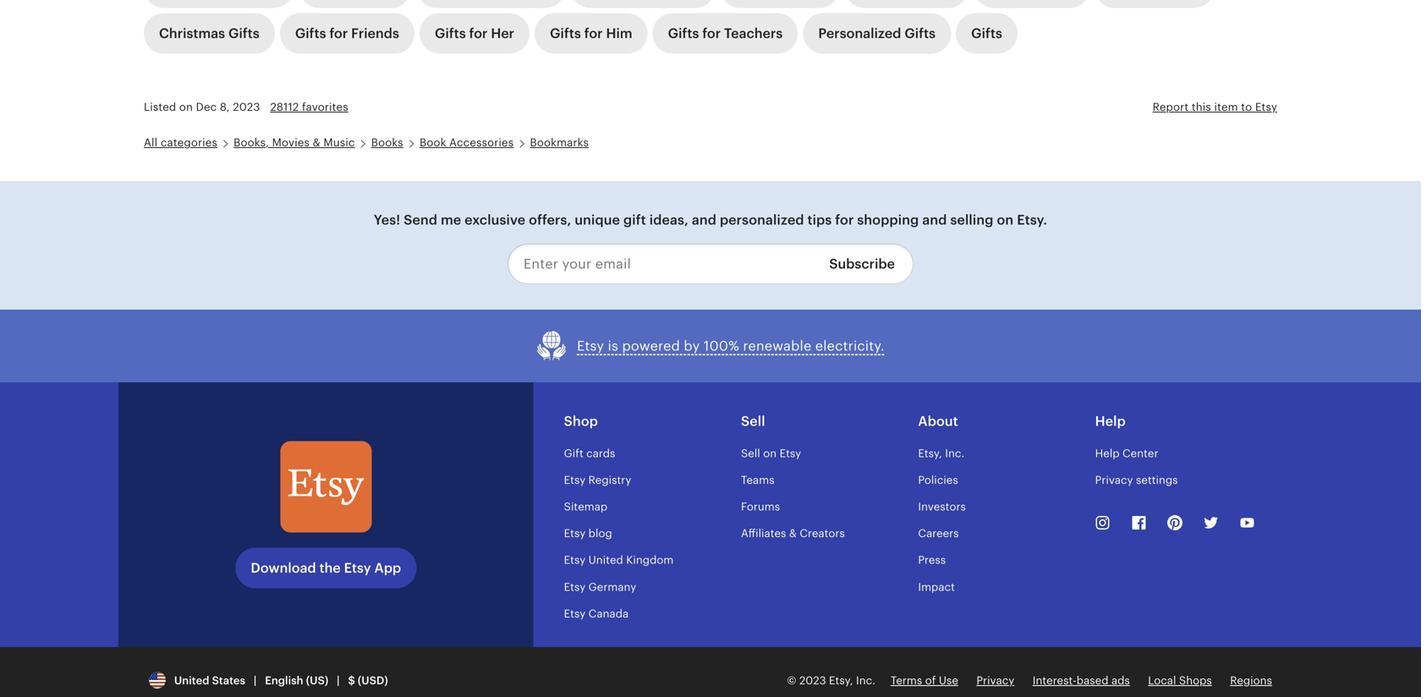 Task type: describe. For each thing, give the bounding box(es) containing it.
him
[[606, 26, 633, 41]]

teams link
[[741, 474, 775, 486]]

her
[[491, 26, 514, 41]]

1 vertical spatial united
[[174, 674, 209, 687]]

etsy up forums
[[780, 447, 801, 460]]

gifts for friends link
[[280, 13, 415, 54]]

etsy canada link
[[564, 607, 629, 620]]

sitemap
[[564, 501, 608, 513]]

about
[[918, 414, 958, 429]]

1 and from the left
[[692, 212, 717, 227]]

for right tips
[[835, 212, 854, 227]]

affiliates & creators
[[741, 527, 845, 540]]

subscribe button
[[817, 244, 914, 284]]

christmas gifts link
[[144, 13, 275, 54]]

0 horizontal spatial inc.
[[856, 674, 876, 687]]

gifts for 'gifts' link
[[971, 26, 1003, 41]]

0 horizontal spatial etsy,
[[829, 674, 853, 687]]

©
[[787, 674, 797, 687]]

gift cards link
[[564, 447, 615, 460]]

1 vertical spatial 2023
[[800, 674, 826, 687]]

etsy.
[[1017, 212, 1048, 227]]

teachers
[[724, 26, 783, 41]]

sell for sell on etsy
[[741, 447, 760, 460]]

1 vertical spatial on
[[997, 212, 1014, 227]]

for for teachers
[[703, 26, 721, 41]]

policies link
[[918, 474, 958, 486]]

listed
[[144, 101, 176, 113]]

2 | from the left
[[337, 674, 340, 687]]

privacy for privacy settings
[[1095, 474, 1133, 486]]

of
[[925, 674, 936, 687]]

2 and from the left
[[923, 212, 947, 227]]

etsy is powered by 100% renewable electricity. button
[[536, 330, 885, 362]]

all categories link
[[144, 136, 217, 149]]

regions button
[[1230, 673, 1273, 688]]

canada
[[589, 607, 629, 620]]

etsy registry
[[564, 474, 632, 486]]

books link
[[371, 136, 403, 149]]

interest-
[[1033, 674, 1077, 687]]

send
[[404, 212, 438, 227]]

us image
[[149, 672, 166, 689]]

help center
[[1095, 447, 1159, 460]]

(usd)
[[358, 674, 388, 687]]

christmas gifts
[[159, 26, 260, 41]]

28112 favorites link
[[270, 101, 348, 113]]

investors
[[918, 501, 966, 513]]

offers,
[[529, 212, 571, 227]]

gift cards
[[564, 447, 615, 460]]

bookmarks
[[530, 136, 589, 149]]

this
[[1192, 101, 1212, 113]]

gifts for her link
[[420, 13, 530, 54]]

terms
[[891, 674, 922, 687]]

affiliates
[[741, 527, 786, 540]]

states
[[212, 674, 245, 687]]

tips
[[808, 212, 832, 227]]

sell on etsy
[[741, 447, 801, 460]]

1 | from the left
[[254, 674, 257, 687]]

report
[[1153, 101, 1189, 113]]

investors link
[[918, 501, 966, 513]]

on for etsy
[[763, 447, 777, 460]]

forums link
[[741, 501, 780, 513]]

sell on etsy link
[[741, 447, 801, 460]]

personalized
[[720, 212, 804, 227]]

etsy for etsy germany
[[564, 581, 586, 593]]

terms of use
[[891, 674, 959, 687]]

$
[[348, 674, 355, 687]]

etsy right the
[[344, 560, 371, 576]]

sell for sell
[[741, 414, 765, 429]]

interest-based ads link
[[1033, 674, 1130, 687]]

download
[[251, 560, 316, 576]]

press
[[918, 554, 946, 567]]

28112
[[270, 101, 299, 113]]

books
[[371, 136, 403, 149]]

unique
[[575, 212, 620, 227]]

all
[[144, 136, 158, 149]]

subscribe
[[829, 256, 895, 271]]

etsy for etsy registry
[[564, 474, 586, 486]]

me
[[441, 212, 461, 227]]

interest-based ads
[[1033, 674, 1130, 687]]

gifts for him link
[[535, 13, 648, 54]]

etsy for etsy canada
[[564, 607, 586, 620]]

etsy for etsy blog
[[564, 527, 586, 540]]

registry
[[589, 474, 632, 486]]

regions
[[1230, 674, 1273, 687]]

Enter your email field
[[508, 244, 817, 284]]

center
[[1123, 447, 1159, 460]]

privacy link
[[977, 674, 1015, 687]]

etsy germany link
[[564, 581, 636, 593]]



Task type: locate. For each thing, give the bounding box(es) containing it.
cards
[[586, 447, 615, 460]]

united down blog
[[589, 554, 623, 567]]

0 horizontal spatial &
[[313, 136, 321, 149]]

gifts for her
[[435, 26, 514, 41]]

for left her
[[469, 26, 488, 41]]

2 horizontal spatial on
[[997, 212, 1014, 227]]

sell up sell on etsy link
[[741, 414, 765, 429]]

for for her
[[469, 26, 488, 41]]

book
[[420, 136, 446, 149]]

© 2023 etsy, inc.
[[787, 674, 876, 687]]

privacy settings link
[[1095, 474, 1178, 486]]

impact
[[918, 581, 955, 593]]

0 vertical spatial etsy,
[[918, 447, 942, 460]]

categories
[[161, 136, 217, 149]]

etsy up etsy canada link
[[564, 581, 586, 593]]

1 gifts from the left
[[228, 26, 260, 41]]

books, movies & music link
[[234, 136, 355, 149]]

6 gifts from the left
[[905, 26, 936, 41]]

gift
[[564, 447, 584, 460]]

& left creators
[[789, 527, 797, 540]]

for left him
[[584, 26, 603, 41]]

english
[[265, 674, 303, 687]]

0 horizontal spatial |
[[254, 674, 257, 687]]

1 help from the top
[[1095, 414, 1126, 429]]

gifts for gifts for friends
[[295, 26, 326, 41]]

7 gifts from the left
[[971, 26, 1003, 41]]

etsy canada
[[564, 607, 629, 620]]

local shops
[[1148, 674, 1212, 687]]

0 horizontal spatial 2023
[[233, 101, 260, 113]]

0 vertical spatial inc.
[[945, 447, 965, 460]]

&
[[313, 136, 321, 149], [789, 527, 797, 540]]

1 horizontal spatial and
[[923, 212, 947, 227]]

etsy right to
[[1256, 101, 1278, 113]]

for
[[330, 26, 348, 41], [469, 26, 488, 41], [584, 26, 603, 41], [703, 26, 721, 41], [835, 212, 854, 227]]

etsy, inc. link
[[918, 447, 965, 460]]

2023
[[233, 101, 260, 113], [800, 674, 826, 687]]

shop
[[564, 414, 598, 429]]

etsy down etsy blog
[[564, 554, 586, 567]]

etsy registry link
[[564, 474, 632, 486]]

2023 right ©
[[800, 674, 826, 687]]

gifts for teachers
[[668, 26, 783, 41]]

personalized
[[818, 26, 901, 41]]

teams
[[741, 474, 775, 486]]

music
[[324, 136, 355, 149]]

kingdom
[[626, 554, 674, 567]]

1 vertical spatial inc.
[[856, 674, 876, 687]]

0 horizontal spatial united
[[174, 674, 209, 687]]

0 vertical spatial 2023
[[233, 101, 260, 113]]

help center link
[[1095, 447, 1159, 460]]

etsy left the canada
[[564, 607, 586, 620]]

0 horizontal spatial and
[[692, 212, 717, 227]]

etsy united kingdom link
[[564, 554, 674, 567]]

forums
[[741, 501, 780, 513]]

by
[[684, 338, 700, 353]]

privacy right use
[[977, 674, 1015, 687]]

etsy, inc.
[[918, 447, 965, 460]]

etsy for etsy united kingdom
[[564, 554, 586, 567]]

2 gifts from the left
[[295, 26, 326, 41]]

help left "center"
[[1095, 447, 1120, 460]]

yes!
[[374, 212, 400, 227]]

etsy germany
[[564, 581, 636, 593]]

0 vertical spatial &
[[313, 136, 321, 149]]

gifts for gifts for teachers
[[668, 26, 699, 41]]

blog
[[589, 527, 612, 540]]

3 gifts from the left
[[435, 26, 466, 41]]

etsy down gift
[[564, 474, 586, 486]]

sitemap link
[[564, 501, 608, 513]]

etsy inside 'button'
[[577, 338, 604, 353]]

inc. left terms
[[856, 674, 876, 687]]

and left the selling
[[923, 212, 947, 227]]

| right the states
[[254, 674, 257, 687]]

on up the teams link on the right bottom
[[763, 447, 777, 460]]

1 horizontal spatial inc.
[[945, 447, 965, 460]]

listed on dec 8, 2023
[[144, 101, 260, 113]]

help up help center at the bottom of page
[[1095, 414, 1126, 429]]

gifts for gifts for him
[[550, 26, 581, 41]]

2 help from the top
[[1095, 447, 1120, 460]]

for for him
[[584, 26, 603, 41]]

0 horizontal spatial on
[[179, 101, 193, 113]]

etsy,
[[918, 447, 942, 460], [829, 674, 853, 687]]

gifts
[[228, 26, 260, 41], [295, 26, 326, 41], [435, 26, 466, 41], [550, 26, 581, 41], [668, 26, 699, 41], [905, 26, 936, 41], [971, 26, 1003, 41]]

gifts for friends
[[295, 26, 399, 41]]

on left etsy.
[[997, 212, 1014, 227]]

gifts for him
[[550, 26, 633, 41]]

0 vertical spatial on
[[179, 101, 193, 113]]

shopping
[[857, 212, 919, 227]]

etsy, right ©
[[829, 674, 853, 687]]

etsy blog
[[564, 527, 612, 540]]

personalized gifts
[[818, 26, 936, 41]]

etsy united kingdom
[[564, 554, 674, 567]]

1 vertical spatial help
[[1095, 447, 1120, 460]]

0 horizontal spatial privacy
[[977, 674, 1015, 687]]

all categories
[[144, 136, 217, 149]]

inc.
[[945, 447, 965, 460], [856, 674, 876, 687]]

movies
[[272, 136, 310, 149]]

1 horizontal spatial on
[[763, 447, 777, 460]]

|
[[254, 674, 257, 687], [337, 674, 340, 687]]

100%
[[704, 338, 739, 353]]

united right us image
[[174, 674, 209, 687]]

item
[[1215, 101, 1238, 113]]

4 gifts from the left
[[550, 26, 581, 41]]

christmas
[[159, 26, 225, 41]]

1 horizontal spatial |
[[337, 674, 340, 687]]

for left "friends"
[[330, 26, 348, 41]]

germany
[[589, 581, 636, 593]]

1 horizontal spatial etsy,
[[918, 447, 942, 460]]

help for help
[[1095, 414, 1126, 429]]

download the etsy app link
[[236, 548, 416, 588]]

1 vertical spatial sell
[[741, 447, 760, 460]]

electricity.
[[815, 338, 885, 353]]

2 sell from the top
[[741, 447, 760, 460]]

impact link
[[918, 581, 955, 593]]

careers
[[918, 527, 959, 540]]

gift
[[624, 212, 646, 227]]

ideas,
[[650, 212, 689, 227]]

1 horizontal spatial united
[[589, 554, 623, 567]]

5 gifts from the left
[[668, 26, 699, 41]]

28112 favorites
[[270, 101, 348, 113]]

press link
[[918, 554, 946, 567]]

2 vertical spatial on
[[763, 447, 777, 460]]

2023 right 8, on the left of the page
[[233, 101, 260, 113]]

1 sell from the top
[[741, 414, 765, 429]]

careers link
[[918, 527, 959, 540]]

for left teachers
[[703, 26, 721, 41]]

1 horizontal spatial privacy
[[1095, 474, 1133, 486]]

1 horizontal spatial 2023
[[800, 674, 826, 687]]

etsy left blog
[[564, 527, 586, 540]]

etsy left is
[[577, 338, 604, 353]]

on
[[179, 101, 193, 113], [997, 212, 1014, 227], [763, 447, 777, 460]]

bookmarks link
[[530, 136, 589, 149]]

report this item to etsy link
[[1153, 101, 1278, 113]]

books,
[[234, 136, 269, 149]]

favorites
[[302, 101, 348, 113]]

gifts for gifts for her
[[435, 26, 466, 41]]

sell up the teams link on the right bottom
[[741, 447, 760, 460]]

powered
[[622, 338, 680, 353]]

1 vertical spatial &
[[789, 527, 797, 540]]

1 vertical spatial privacy
[[977, 674, 1015, 687]]

privacy for the privacy link
[[977, 674, 1015, 687]]

privacy down help center link
[[1095, 474, 1133, 486]]

on left the dec
[[179, 101, 193, 113]]

help for help center
[[1095, 447, 1120, 460]]

for for friends
[[330, 26, 348, 41]]

gifts for teachers link
[[653, 13, 798, 54]]

dec
[[196, 101, 217, 113]]

ads
[[1112, 674, 1130, 687]]

0 vertical spatial sell
[[741, 414, 765, 429]]

and right ideas,
[[692, 212, 717, 227]]

1 horizontal spatial &
[[789, 527, 797, 540]]

0 vertical spatial help
[[1095, 414, 1126, 429]]

0 vertical spatial united
[[589, 554, 623, 567]]

etsy is powered by 100% renewable electricity.
[[577, 338, 885, 353]]

terms of use link
[[891, 674, 959, 687]]

etsy, up policies link
[[918, 447, 942, 460]]

based
[[1077, 674, 1109, 687]]

etsy for etsy is powered by 100% renewable electricity.
[[577, 338, 604, 353]]

privacy
[[1095, 474, 1133, 486], [977, 674, 1015, 687]]

| left the $
[[337, 674, 340, 687]]

on for dec
[[179, 101, 193, 113]]

accessories
[[449, 136, 514, 149]]

inc. up policies link
[[945, 447, 965, 460]]

0 vertical spatial privacy
[[1095, 474, 1133, 486]]

1 vertical spatial etsy,
[[829, 674, 853, 687]]

& left music
[[313, 136, 321, 149]]



Task type: vqa. For each thing, say whether or not it's contained in the screenshot.
Handmade Pegboard Wall Organizer / Plywood Wooden Shelf with Pegs / Square Birch Peg Rack 'image'
no



